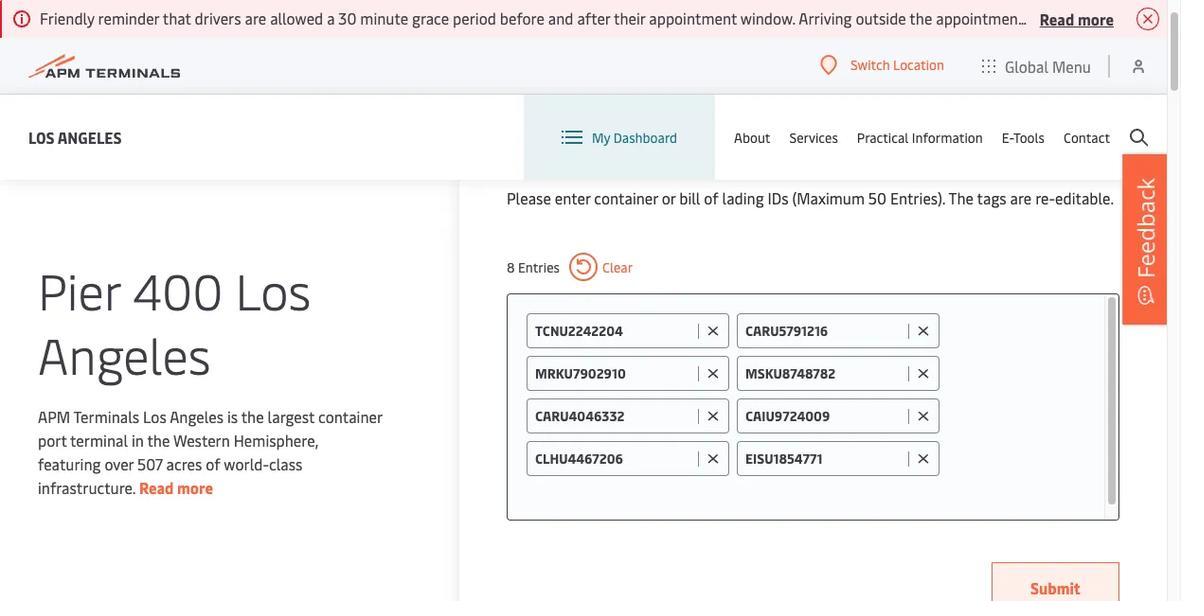 Task type: vqa. For each thing, say whether or not it's contained in the screenshot.
Customer Name text field
no



Task type: locate. For each thing, give the bounding box(es) containing it.
more for read more link
[[177, 478, 213, 498]]

bill
[[680, 188, 701, 208]]

1 horizontal spatial the
[[241, 406, 264, 427]]

enter
[[555, 188, 591, 208]]

trace
[[625, 140, 687, 176]]

8 entries
[[507, 258, 560, 276]]

read for read more button
[[1040, 8, 1075, 29]]

tags
[[977, 188, 1007, 208]]

track and trace - import availability
[[507, 140, 921, 176]]

los
[[28, 126, 55, 147], [236, 257, 311, 323], [143, 406, 166, 427]]

read down the 507
[[139, 478, 174, 498]]

more down acres
[[177, 478, 213, 498]]

of right "bill"
[[704, 188, 719, 208]]

1 vertical spatial more
[[177, 478, 213, 498]]

read
[[1040, 8, 1075, 29], [139, 478, 174, 498]]

container left or
[[594, 188, 658, 208]]

0 horizontal spatial read more
[[139, 478, 213, 498]]

507
[[137, 454, 163, 475]]

0 vertical spatial read
[[1040, 8, 1075, 29]]

read inside button
[[1040, 8, 1075, 29]]

container inside apm terminals los angeles is the largest container port terminal in the western hemisphere, featuring over 507 acres of world-class infrastructure.
[[318, 406, 382, 427]]

are
[[1010, 188, 1032, 208]]

400
[[133, 257, 223, 323]]

more
[[1078, 8, 1114, 29], [177, 478, 213, 498]]

feedback button
[[1123, 154, 1170, 324]]

1 horizontal spatial read
[[1040, 8, 1075, 29]]

2 vertical spatial los
[[143, 406, 166, 427]]

2 horizontal spatial los
[[236, 257, 311, 323]]

read up global menu
[[1040, 8, 1075, 29]]

los for apm terminals los angeles is the largest container port terminal in the western hemisphere, featuring over 507 acres of world-class infrastructure.
[[143, 406, 166, 427]]

world-
[[224, 454, 269, 475]]

0 horizontal spatial of
[[206, 454, 220, 475]]

switch
[[851, 56, 890, 74]]

practical
[[857, 128, 909, 146]]

and
[[575, 140, 619, 176]]

availability
[[797, 140, 921, 176]]

angeles inside apm terminals los angeles is the largest container port terminal in the western hemisphere, featuring over 507 acres of world-class infrastructure.
[[170, 406, 224, 427]]

1 vertical spatial angeles
[[38, 321, 211, 388]]

the right in
[[147, 430, 170, 451]]

ids
[[768, 188, 789, 208]]

editable.
[[1055, 188, 1114, 208]]

apm
[[38, 406, 70, 427]]

submit
[[1031, 578, 1081, 599]]

(maximum
[[792, 188, 865, 208]]

terminals
[[73, 406, 139, 427]]

0 horizontal spatial more
[[177, 478, 213, 498]]

of
[[704, 188, 719, 208], [206, 454, 220, 475]]

-
[[693, 140, 704, 176]]

read more
[[1040, 8, 1114, 29], [139, 478, 213, 498]]

1 horizontal spatial read more
[[1040, 8, 1114, 29]]

read for read more link
[[139, 478, 174, 498]]

container right largest on the bottom
[[318, 406, 382, 427]]

1 horizontal spatial los
[[143, 406, 166, 427]]

more inside button
[[1078, 8, 1114, 29]]

tools
[[1014, 128, 1045, 146]]

1 vertical spatial container
[[318, 406, 382, 427]]

1 horizontal spatial of
[[704, 188, 719, 208]]

0 vertical spatial angeles
[[58, 126, 122, 147]]

services
[[790, 128, 838, 146]]

class
[[269, 454, 303, 475]]

my dashboard
[[592, 128, 677, 146]]

practical information button
[[857, 95, 983, 180]]

infrastructure.
[[38, 478, 136, 498]]

los inside apm terminals los angeles is the largest container port terminal in the western hemisphere, featuring over 507 acres of world-class infrastructure.
[[143, 406, 166, 427]]

0 horizontal spatial read
[[139, 478, 174, 498]]

0 vertical spatial container
[[594, 188, 658, 208]]

0 horizontal spatial the
[[147, 430, 170, 451]]

1 vertical spatial read more
[[139, 478, 213, 498]]

angeles
[[58, 126, 122, 147], [38, 321, 211, 388], [170, 406, 224, 427]]

0 vertical spatial the
[[241, 406, 264, 427]]

1 vertical spatial los
[[236, 257, 311, 323]]

the
[[949, 188, 974, 208]]

track
[[507, 140, 568, 176]]

1 horizontal spatial more
[[1078, 8, 1114, 29]]

0 horizontal spatial container
[[318, 406, 382, 427]]

switch location
[[851, 56, 945, 74]]

of inside apm terminals los angeles is the largest container port terminal in the western hemisphere, featuring over 507 acres of world-class infrastructure.
[[206, 454, 220, 475]]

1 vertical spatial read
[[139, 478, 174, 498]]

los inside pier 400 los angeles
[[236, 257, 311, 323]]

menu
[[1053, 55, 1091, 76]]

practical information
[[857, 128, 983, 146]]

more left close alert image
[[1078, 8, 1114, 29]]

of down western
[[206, 454, 220, 475]]

read more down acres
[[139, 478, 213, 498]]

angeles for terminals
[[170, 406, 224, 427]]

the
[[241, 406, 264, 427], [147, 430, 170, 451]]

or
[[662, 188, 676, 208]]

0 vertical spatial read more
[[1040, 8, 1114, 29]]

0 vertical spatial more
[[1078, 8, 1114, 29]]

angeles inside pier 400 los angeles
[[38, 321, 211, 388]]

Entered ID text field
[[746, 322, 904, 340], [535, 365, 694, 383], [746, 365, 904, 383], [746, 450, 904, 468]]

featuring
[[38, 454, 101, 475]]

close alert image
[[1137, 8, 1160, 30]]

1 vertical spatial of
[[206, 454, 220, 475]]

read more up menu
[[1040, 8, 1114, 29]]

feedback
[[1130, 177, 1162, 278]]

entries
[[518, 258, 560, 276]]

container
[[594, 188, 658, 208], [318, 406, 382, 427]]

0 vertical spatial los
[[28, 126, 55, 147]]

2 vertical spatial angeles
[[170, 406, 224, 427]]

the right is
[[241, 406, 264, 427]]

Entered ID text field
[[535, 322, 694, 340], [535, 407, 694, 425], [746, 407, 904, 425], [535, 450, 694, 468]]



Task type: describe. For each thing, give the bounding box(es) containing it.
e-tools
[[1002, 128, 1045, 146]]

contact button
[[1064, 95, 1110, 180]]

clear button
[[569, 253, 633, 281]]

dashboard
[[614, 128, 677, 146]]

is
[[227, 406, 238, 427]]

contact
[[1064, 128, 1110, 146]]

switch location button
[[820, 55, 945, 76]]

information
[[912, 128, 983, 146]]

0 horizontal spatial los
[[28, 126, 55, 147]]

entries).
[[891, 188, 946, 208]]

my dashboard button
[[562, 95, 677, 180]]

clear
[[603, 258, 633, 276]]

8
[[507, 258, 515, 276]]

import
[[711, 140, 791, 176]]

terminal
[[70, 430, 128, 451]]

e-
[[1002, 128, 1014, 146]]

more for read more button
[[1078, 8, 1114, 29]]

global menu
[[1005, 55, 1091, 76]]

global menu button
[[964, 37, 1110, 94]]

lading
[[722, 188, 764, 208]]

pier
[[38, 257, 120, 323]]

acres
[[166, 454, 202, 475]]

western
[[173, 430, 230, 451]]

los angeles
[[28, 126, 122, 147]]

submit button
[[992, 563, 1120, 602]]

read more for read more link
[[139, 478, 213, 498]]

apm terminals los angeles is the largest container port terminal in the western hemisphere, featuring over 507 acres of world-class infrastructure.
[[38, 406, 382, 498]]

global
[[1005, 55, 1049, 76]]

re-
[[1036, 188, 1056, 208]]

please enter container or bill of lading ids (maximum 50 entries). the tags are re-editable.
[[507, 188, 1114, 208]]

about button
[[734, 95, 771, 180]]

0 vertical spatial of
[[704, 188, 719, 208]]

read more link
[[139, 478, 213, 498]]

over
[[105, 454, 134, 475]]

services button
[[790, 95, 838, 180]]

read more button
[[1040, 7, 1114, 30]]

read more for read more button
[[1040, 8, 1114, 29]]

1 vertical spatial the
[[147, 430, 170, 451]]

port
[[38, 430, 67, 451]]

hemisphere,
[[234, 430, 318, 451]]

largest
[[268, 406, 315, 427]]

e-tools button
[[1002, 95, 1045, 180]]

pier 400 los angeles
[[38, 257, 311, 388]]

1 horizontal spatial container
[[594, 188, 658, 208]]

los angeles link
[[28, 126, 122, 149]]

location
[[893, 56, 945, 74]]

50
[[869, 188, 887, 208]]

in
[[132, 430, 144, 451]]

angeles for 400
[[38, 321, 211, 388]]

about
[[734, 128, 771, 146]]

Type or paste your IDs here text field
[[527, 484, 1086, 518]]

los for pier 400 los angeles
[[236, 257, 311, 323]]

please
[[507, 188, 551, 208]]

my
[[592, 128, 610, 146]]



